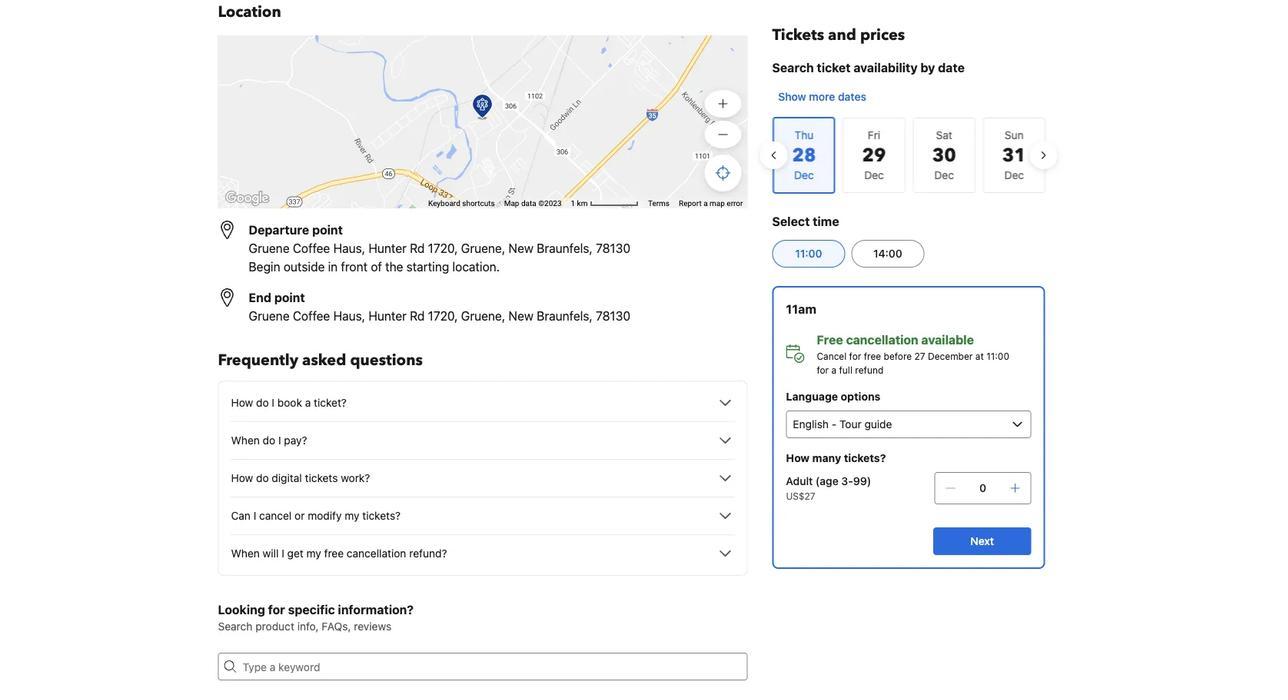 Task type: vqa. For each thing, say whether or not it's contained in the screenshot.
cancellation
yes



Task type: describe. For each thing, give the bounding box(es) containing it.
select time
[[773, 214, 840, 229]]

search ticket availability by date
[[773, 60, 965, 75]]

point for end
[[274, 290, 305, 305]]

language options
[[787, 390, 881, 403]]

when for when will i get my free cancellation refund?
[[231, 547, 260, 560]]

get
[[287, 547, 304, 560]]

work?
[[341, 472, 370, 485]]

show more dates
[[779, 90, 867, 103]]

1720, for departure
[[428, 241, 458, 256]]

0 vertical spatial search
[[773, 60, 814, 75]]

3-
[[842, 475, 854, 488]]

1
[[571, 199, 576, 208]]

location.
[[453, 260, 500, 274]]

i for pay?
[[278, 434, 281, 447]]

sun 31 dec
[[1003, 129, 1026, 182]]

how for how do i book a ticket?
[[231, 397, 253, 409]]

questions
[[350, 350, 423, 371]]

how do i book a ticket? button
[[231, 394, 735, 412]]

rd for end
[[410, 309, 425, 323]]

coffee for departure
[[293, 241, 330, 256]]

full
[[840, 365, 853, 375]]

refund?
[[409, 547, 447, 560]]

by
[[921, 60, 936, 75]]

0 horizontal spatial 11:00
[[796, 247, 823, 260]]

book
[[278, 397, 302, 409]]

rd for departure
[[410, 241, 425, 256]]

keyboard shortcuts
[[428, 199, 495, 208]]

available
[[922, 333, 975, 347]]

1 km button
[[567, 198, 644, 209]]

point for departure
[[312, 223, 343, 237]]

date
[[939, 60, 965, 75]]

gruene for departure
[[249, 241, 290, 256]]

dec for 30
[[935, 169, 954, 182]]

frequently
[[218, 350, 299, 371]]

looking for specific information? search product info, faqs, reviews
[[218, 603, 414, 633]]

how for how do digital tickets work?
[[231, 472, 253, 485]]

more
[[810, 90, 836, 103]]

1 horizontal spatial tickets?
[[844, 452, 887, 465]]

outside
[[284, 260, 325, 274]]

starting
[[407, 260, 449, 274]]

hunter for end
[[369, 309, 407, 323]]

keyboard
[[428, 199, 461, 208]]

11:00 inside free cancellation available cancel for free before 27 december at 11:00 for a full refund
[[987, 351, 1010, 362]]

departure point gruene coffee haus, hunter rd 1720, gruene, new braunfels, 78130 begin outside in front of the starting location.
[[249, 223, 631, 274]]

31
[[1003, 143, 1026, 168]]

when do i pay?
[[231, 434, 307, 447]]

report a map error link
[[679, 199, 743, 208]]

cancellation inside free cancellation available cancel for free before 27 december at 11:00 for a full refund
[[847, 333, 919, 347]]

sun
[[1005, 129, 1024, 142]]

fri 29 dec
[[862, 129, 886, 182]]

of
[[371, 260, 382, 274]]

do for pay?
[[263, 434, 276, 447]]

product
[[256, 620, 295, 633]]

error
[[727, 199, 743, 208]]

can
[[231, 510, 251, 522]]

faqs,
[[322, 620, 351, 633]]

when will i get my free cancellation refund?
[[231, 547, 447, 560]]

location
[[218, 2, 281, 23]]

haus, for departure
[[334, 241, 366, 256]]

the
[[385, 260, 404, 274]]

1720, for end
[[428, 309, 458, 323]]

december
[[929, 351, 973, 362]]

keyboard shortcuts button
[[428, 198, 495, 209]]

tickets? inside dropdown button
[[363, 510, 401, 522]]

km
[[577, 199, 588, 208]]

tickets
[[773, 25, 825, 46]]

cancel
[[817, 351, 847, 362]]

can i cancel or modify my tickets?
[[231, 510, 401, 522]]

cancellation inside dropdown button
[[347, 547, 407, 560]]

78130 for departure point gruene coffee haus, hunter rd 1720, gruene, new braunfels, 78130 begin outside in front of the starting location.
[[596, 241, 631, 256]]

1 km
[[571, 199, 590, 208]]

hunter for departure
[[369, 241, 407, 256]]

will
[[263, 547, 279, 560]]

fri
[[868, 129, 881, 142]]

asked
[[302, 350, 347, 371]]

free
[[817, 333, 844, 347]]

new for end point gruene coffee haus, hunter rd 1720, gruene, new braunfels, 78130
[[509, 309, 534, 323]]

next button
[[934, 528, 1032, 555]]

0
[[980, 482, 987, 495]]

specific
[[288, 603, 335, 617]]

region containing 29
[[760, 111, 1058, 200]]

dates
[[839, 90, 867, 103]]

digital
[[272, 472, 302, 485]]

coffee for end
[[293, 309, 330, 323]]

terms link
[[648, 199, 670, 208]]

prices
[[861, 25, 906, 46]]

refund
[[856, 365, 884, 375]]

gruene, for end point gruene coffee haus, hunter rd 1720, gruene, new braunfels, 78130
[[461, 309, 506, 323]]

(age
[[816, 475, 839, 488]]

free cancellation available cancel for free before 27 december at 11:00 for a full refund
[[817, 333, 1010, 375]]

cancel
[[259, 510, 292, 522]]

map
[[504, 199, 520, 208]]

select
[[773, 214, 810, 229]]

gruene, for departure point gruene coffee haus, hunter rd 1720, gruene, new braunfels, 78130 begin outside in front of the starting location.
[[461, 241, 506, 256]]

i for get
[[282, 547, 284, 560]]

ticket
[[817, 60, 851, 75]]



Task type: locate. For each thing, give the bounding box(es) containing it.
2 vertical spatial do
[[256, 472, 269, 485]]

braunfels,
[[537, 241, 593, 256], [537, 309, 593, 323]]

show
[[779, 90, 807, 103]]

rd up starting
[[410, 241, 425, 256]]

i
[[272, 397, 275, 409], [278, 434, 281, 447], [254, 510, 256, 522], [282, 547, 284, 560]]

shortcuts
[[463, 199, 495, 208]]

2 vertical spatial for
[[268, 603, 285, 617]]

search down looking
[[218, 620, 253, 633]]

new inside departure point gruene coffee haus, hunter rd 1720, gruene, new braunfels, 78130 begin outside in front of the starting location.
[[509, 241, 534, 256]]

0 horizontal spatial dec
[[865, 169, 884, 182]]

end
[[249, 290, 272, 305]]

2 78130 from the top
[[596, 309, 631, 323]]

pay?
[[284, 434, 307, 447]]

a inside free cancellation available cancel for free before 27 december at 11:00 for a full refund
[[832, 365, 837, 375]]

rd inside departure point gruene coffee haus, hunter rd 1720, gruene, new braunfels, 78130 begin outside in front of the starting location.
[[410, 241, 425, 256]]

0 vertical spatial rd
[[410, 241, 425, 256]]

dec down 31
[[1005, 169, 1024, 182]]

a
[[704, 199, 708, 208], [832, 365, 837, 375], [305, 397, 311, 409]]

1 horizontal spatial my
[[345, 510, 360, 522]]

point up in
[[312, 223, 343, 237]]

0 horizontal spatial cancellation
[[347, 547, 407, 560]]

dec for 29
[[865, 169, 884, 182]]

i for book
[[272, 397, 275, 409]]

when inside when do i pay? dropdown button
[[231, 434, 260, 447]]

search up "show"
[[773, 60, 814, 75]]

haus, inside departure point gruene coffee haus, hunter rd 1720, gruene, new braunfels, 78130 begin outside in front of the starting location.
[[334, 241, 366, 256]]

1 vertical spatial how
[[787, 452, 810, 465]]

free up the refund
[[864, 351, 882, 362]]

1 vertical spatial new
[[509, 309, 534, 323]]

30
[[933, 143, 956, 168]]

2 horizontal spatial for
[[850, 351, 862, 362]]

2 dec from the left
[[935, 169, 954, 182]]

coffee inside end point gruene coffee haus, hunter rd 1720, gruene, new braunfels, 78130
[[293, 309, 330, 323]]

map region
[[160, 0, 751, 388]]

google image
[[222, 188, 273, 208]]

do left digital
[[256, 472, 269, 485]]

1 vertical spatial braunfels,
[[537, 309, 593, 323]]

us$27
[[787, 491, 816, 502]]

sat 30 dec
[[933, 129, 956, 182]]

0 vertical spatial gruene
[[249, 241, 290, 256]]

0 vertical spatial for
[[850, 351, 862, 362]]

0 horizontal spatial search
[[218, 620, 253, 633]]

1 vertical spatial 1720,
[[428, 309, 458, 323]]

1 horizontal spatial point
[[312, 223, 343, 237]]

1 horizontal spatial a
[[704, 199, 708, 208]]

a inside dropdown button
[[305, 397, 311, 409]]

free
[[864, 351, 882, 362], [324, 547, 344, 560]]

info,
[[298, 620, 319, 633]]

2 rd from the top
[[410, 309, 425, 323]]

1720, up starting
[[428, 241, 458, 256]]

braunfels, inside end point gruene coffee haus, hunter rd 1720, gruene, new braunfels, 78130
[[537, 309, 593, 323]]

search
[[773, 60, 814, 75], [218, 620, 253, 633]]

hunter inside departure point gruene coffee haus, hunter rd 1720, gruene, new braunfels, 78130 begin outside in front of the starting location.
[[369, 241, 407, 256]]

gruene inside departure point gruene coffee haus, hunter rd 1720, gruene, new braunfels, 78130 begin outside in front of the starting location.
[[249, 241, 290, 256]]

gruene for end
[[249, 309, 290, 323]]

my right modify
[[345, 510, 360, 522]]

dec for 31
[[1005, 169, 1024, 182]]

1 vertical spatial 78130
[[596, 309, 631, 323]]

0 vertical spatial braunfels,
[[537, 241, 593, 256]]

3 dec from the left
[[1005, 169, 1024, 182]]

1 haus, from the top
[[334, 241, 366, 256]]

haus, down the front
[[334, 309, 366, 323]]

at
[[976, 351, 985, 362]]

language
[[787, 390, 839, 403]]

frequently asked questions
[[218, 350, 423, 371]]

1 vertical spatial do
[[263, 434, 276, 447]]

tickets? up the 99)
[[844, 452, 887, 465]]

for inside looking for specific information? search product info, faqs, reviews
[[268, 603, 285, 617]]

0 vertical spatial gruene,
[[461, 241, 506, 256]]

my right get
[[307, 547, 321, 560]]

2 braunfels, from the top
[[537, 309, 593, 323]]

2 horizontal spatial dec
[[1005, 169, 1024, 182]]

looking
[[218, 603, 265, 617]]

i left pay?
[[278, 434, 281, 447]]

1 vertical spatial rd
[[410, 309, 425, 323]]

many
[[813, 452, 842, 465]]

0 vertical spatial haus,
[[334, 241, 366, 256]]

haus, up the front
[[334, 241, 366, 256]]

0 vertical spatial new
[[509, 241, 534, 256]]

0 vertical spatial how
[[231, 397, 253, 409]]

tickets? down 'work?'
[[363, 510, 401, 522]]

rd down starting
[[410, 309, 425, 323]]

2 gruene from the top
[[249, 309, 290, 323]]

2 vertical spatial a
[[305, 397, 311, 409]]

end point gruene coffee haus, hunter rd 1720, gruene, new braunfels, 78130
[[249, 290, 631, 323]]

a left map
[[704, 199, 708, 208]]

dec
[[865, 169, 884, 182], [935, 169, 954, 182], [1005, 169, 1024, 182]]

data
[[522, 199, 537, 208]]

dec down 29
[[865, 169, 884, 182]]

when for when do i pay?
[[231, 434, 260, 447]]

hunter
[[369, 241, 407, 256], [369, 309, 407, 323]]

how do digital tickets work?
[[231, 472, 370, 485]]

1 new from the top
[[509, 241, 534, 256]]

haus,
[[334, 241, 366, 256], [334, 309, 366, 323]]

1 braunfels, from the top
[[537, 241, 593, 256]]

27
[[915, 351, 926, 362]]

78130 for end point gruene coffee haus, hunter rd 1720, gruene, new braunfels, 78130
[[596, 309, 631, 323]]

how do digital tickets work? button
[[231, 469, 735, 488]]

coffee up frequently asked questions
[[293, 309, 330, 323]]

how inside how do digital tickets work? dropdown button
[[231, 472, 253, 485]]

when left pay?
[[231, 434, 260, 447]]

how down the frequently
[[231, 397, 253, 409]]

1 hunter from the top
[[369, 241, 407, 256]]

1 vertical spatial search
[[218, 620, 253, 633]]

free for cancellation
[[864, 351, 882, 362]]

0 vertical spatial point
[[312, 223, 343, 237]]

can i cancel or modify my tickets? button
[[231, 507, 735, 525]]

gruene, down location.
[[461, 309, 506, 323]]

dec inside fri 29 dec
[[865, 169, 884, 182]]

report
[[679, 199, 702, 208]]

14:00
[[874, 247, 903, 260]]

adult (age 3-99) us$27
[[787, 475, 872, 502]]

for up full
[[850, 351, 862, 362]]

i inside dropdown button
[[254, 510, 256, 522]]

1 vertical spatial a
[[832, 365, 837, 375]]

how up the adult
[[787, 452, 810, 465]]

0 vertical spatial tickets?
[[844, 452, 887, 465]]

gruene
[[249, 241, 290, 256], [249, 309, 290, 323]]

©2023
[[539, 199, 562, 208]]

1 horizontal spatial for
[[817, 365, 829, 375]]

dec inside sat 30 dec
[[935, 169, 954, 182]]

information?
[[338, 603, 414, 617]]

point right end
[[274, 290, 305, 305]]

99)
[[854, 475, 872, 488]]

point inside end point gruene coffee haus, hunter rd 1720, gruene, new braunfels, 78130
[[274, 290, 305, 305]]

i right the will
[[282, 547, 284, 560]]

how inside how do i book a ticket? dropdown button
[[231, 397, 253, 409]]

1 horizontal spatial dec
[[935, 169, 954, 182]]

haus, for end
[[334, 309, 366, 323]]

a right the book
[[305, 397, 311, 409]]

coffee up outside on the left top of the page
[[293, 241, 330, 256]]

how for how many tickets?
[[787, 452, 810, 465]]

11:00 right the at
[[987, 351, 1010, 362]]

2 coffee from the top
[[293, 309, 330, 323]]

0 vertical spatial hunter
[[369, 241, 407, 256]]

or
[[295, 510, 305, 522]]

i right can
[[254, 510, 256, 522]]

1 gruene from the top
[[249, 241, 290, 256]]

1 vertical spatial gruene,
[[461, 309, 506, 323]]

78130 inside departure point gruene coffee haus, hunter rd 1720, gruene, new braunfels, 78130 begin outside in front of the starting location.
[[596, 241, 631, 256]]

hunter inside end point gruene coffee haus, hunter rd 1720, gruene, new braunfels, 78130
[[369, 309, 407, 323]]

0 vertical spatial do
[[256, 397, 269, 409]]

2 1720, from the top
[[428, 309, 458, 323]]

hunter up questions
[[369, 309, 407, 323]]

cancellation up before
[[847, 333, 919, 347]]

1 vertical spatial tickets?
[[363, 510, 401, 522]]

hunter up the
[[369, 241, 407, 256]]

in
[[328, 260, 338, 274]]

1 78130 from the top
[[596, 241, 631, 256]]

show more dates button
[[773, 83, 873, 111]]

1720, inside end point gruene coffee haus, hunter rd 1720, gruene, new braunfels, 78130
[[428, 309, 458, 323]]

coffee inside departure point gruene coffee haus, hunter rd 1720, gruene, new braunfels, 78130 begin outside in front of the starting location.
[[293, 241, 330, 256]]

do for tickets
[[256, 472, 269, 485]]

begin
[[249, 260, 281, 274]]

1 1720, from the top
[[428, 241, 458, 256]]

point
[[312, 223, 343, 237], [274, 290, 305, 305]]

do left pay?
[[263, 434, 276, 447]]

0 vertical spatial cancellation
[[847, 333, 919, 347]]

2 new from the top
[[509, 309, 534, 323]]

29
[[862, 143, 886, 168]]

free for will
[[324, 547, 344, 560]]

tickets
[[305, 472, 338, 485]]

1 rd from the top
[[410, 241, 425, 256]]

0 vertical spatial 11:00
[[796, 247, 823, 260]]

0 vertical spatial 1720,
[[428, 241, 458, 256]]

gruene down end
[[249, 309, 290, 323]]

0 horizontal spatial point
[[274, 290, 305, 305]]

1 vertical spatial haus,
[[334, 309, 366, 323]]

0 vertical spatial when
[[231, 434, 260, 447]]

11:00 down select time
[[796, 247, 823, 260]]

1720, down starting
[[428, 309, 458, 323]]

when will i get my free cancellation refund? button
[[231, 545, 735, 563]]

for
[[850, 351, 862, 362], [817, 365, 829, 375], [268, 603, 285, 617]]

2 vertical spatial how
[[231, 472, 253, 485]]

0 horizontal spatial a
[[305, 397, 311, 409]]

braunfels, inside departure point gruene coffee haus, hunter rd 1720, gruene, new braunfels, 78130 begin outside in front of the starting location.
[[537, 241, 593, 256]]

gruene, inside end point gruene coffee haus, hunter rd 1720, gruene, new braunfels, 78130
[[461, 309, 506, 323]]

availability
[[854, 60, 918, 75]]

2 when from the top
[[231, 547, 260, 560]]

my inside dropdown button
[[307, 547, 321, 560]]

0 vertical spatial a
[[704, 199, 708, 208]]

2 horizontal spatial a
[[832, 365, 837, 375]]

1 vertical spatial when
[[231, 547, 260, 560]]

tickets?
[[844, 452, 887, 465], [363, 510, 401, 522]]

dec inside sun 31 dec
[[1005, 169, 1024, 182]]

Type a keyword field
[[237, 653, 748, 681]]

do for book
[[256, 397, 269, 409]]

1 horizontal spatial cancellation
[[847, 333, 919, 347]]

1 vertical spatial hunter
[[369, 309, 407, 323]]

a left full
[[832, 365, 837, 375]]

0 horizontal spatial my
[[307, 547, 321, 560]]

my inside dropdown button
[[345, 510, 360, 522]]

0 vertical spatial 78130
[[596, 241, 631, 256]]

gruene up begin
[[249, 241, 290, 256]]

new inside end point gruene coffee haus, hunter rd 1720, gruene, new braunfels, 78130
[[509, 309, 534, 323]]

options
[[841, 390, 881, 403]]

my
[[345, 510, 360, 522], [307, 547, 321, 560]]

78130 inside end point gruene coffee haus, hunter rd 1720, gruene, new braunfels, 78130
[[596, 309, 631, 323]]

when do i pay? button
[[231, 432, 735, 450]]

1 horizontal spatial search
[[773, 60, 814, 75]]

map data ©2023
[[504, 199, 562, 208]]

map
[[710, 199, 725, 208]]

braunfels, for end point gruene coffee haus, hunter rd 1720, gruene, new braunfels, 78130
[[537, 309, 593, 323]]

1 vertical spatial for
[[817, 365, 829, 375]]

next
[[971, 535, 995, 548]]

free inside free cancellation available cancel for free before 27 december at 11:00 for a full refund
[[864, 351, 882, 362]]

1 vertical spatial my
[[307, 547, 321, 560]]

modify
[[308, 510, 342, 522]]

0 horizontal spatial for
[[268, 603, 285, 617]]

gruene, inside departure point gruene coffee haus, hunter rd 1720, gruene, new braunfels, 78130 begin outside in front of the starting location.
[[461, 241, 506, 256]]

1 coffee from the top
[[293, 241, 330, 256]]

2 hunter from the top
[[369, 309, 407, 323]]

do
[[256, 397, 269, 409], [263, 434, 276, 447], [256, 472, 269, 485]]

0 horizontal spatial free
[[324, 547, 344, 560]]

1720, inside departure point gruene coffee haus, hunter rd 1720, gruene, new braunfels, 78130 begin outside in front of the starting location.
[[428, 241, 458, 256]]

when
[[231, 434, 260, 447], [231, 547, 260, 560]]

before
[[884, 351, 913, 362]]

1 dec from the left
[[865, 169, 884, 182]]

1 gruene, from the top
[[461, 241, 506, 256]]

how
[[231, 397, 253, 409], [787, 452, 810, 465], [231, 472, 253, 485]]

1720,
[[428, 241, 458, 256], [428, 309, 458, 323]]

do left the book
[[256, 397, 269, 409]]

region
[[760, 111, 1058, 200]]

for down cancel
[[817, 365, 829, 375]]

gruene, up location.
[[461, 241, 506, 256]]

2 gruene, from the top
[[461, 309, 506, 323]]

haus, inside end point gruene coffee haus, hunter rd 1720, gruene, new braunfels, 78130
[[334, 309, 366, 323]]

free inside dropdown button
[[324, 547, 344, 560]]

78130
[[596, 241, 631, 256], [596, 309, 631, 323]]

1 vertical spatial gruene
[[249, 309, 290, 323]]

0 horizontal spatial tickets?
[[363, 510, 401, 522]]

1 vertical spatial 11:00
[[987, 351, 1010, 362]]

0 vertical spatial coffee
[[293, 241, 330, 256]]

point inside departure point gruene coffee haus, hunter rd 1720, gruene, new braunfels, 78130 begin outside in front of the starting location.
[[312, 223, 343, 237]]

when inside when will i get my free cancellation refund? dropdown button
[[231, 547, 260, 560]]

1 vertical spatial cancellation
[[347, 547, 407, 560]]

braunfels, for departure point gruene coffee haus, hunter rd 1720, gruene, new braunfels, 78130 begin outside in front of the starting location.
[[537, 241, 593, 256]]

1 vertical spatial free
[[324, 547, 344, 560]]

report a map error
[[679, 199, 743, 208]]

for up the product
[[268, 603, 285, 617]]

free right get
[[324, 547, 344, 560]]

time
[[813, 214, 840, 229]]

new
[[509, 241, 534, 256], [509, 309, 534, 323]]

0 vertical spatial free
[[864, 351, 882, 362]]

2 haus, from the top
[[334, 309, 366, 323]]

when left the will
[[231, 547, 260, 560]]

cancellation left refund?
[[347, 547, 407, 560]]

i left the book
[[272, 397, 275, 409]]

and
[[829, 25, 857, 46]]

gruene inside end point gruene coffee haus, hunter rd 1720, gruene, new braunfels, 78130
[[249, 309, 290, 323]]

tickets and prices
[[773, 25, 906, 46]]

ticket?
[[314, 397, 347, 409]]

1 vertical spatial point
[[274, 290, 305, 305]]

front
[[341, 260, 368, 274]]

new for departure point gruene coffee haus, hunter rd 1720, gruene, new braunfels, 78130 begin outside in front of the starting location.
[[509, 241, 534, 256]]

dec down the 30
[[935, 169, 954, 182]]

how up can
[[231, 472, 253, 485]]

search inside looking for specific information? search product info, faqs, reviews
[[218, 620, 253, 633]]

rd inside end point gruene coffee haus, hunter rd 1720, gruene, new braunfels, 78130
[[410, 309, 425, 323]]

1 horizontal spatial free
[[864, 351, 882, 362]]

0 vertical spatial my
[[345, 510, 360, 522]]

departure
[[249, 223, 309, 237]]

1 vertical spatial coffee
[[293, 309, 330, 323]]

1 when from the top
[[231, 434, 260, 447]]

sat
[[936, 129, 953, 142]]

1 horizontal spatial 11:00
[[987, 351, 1010, 362]]



